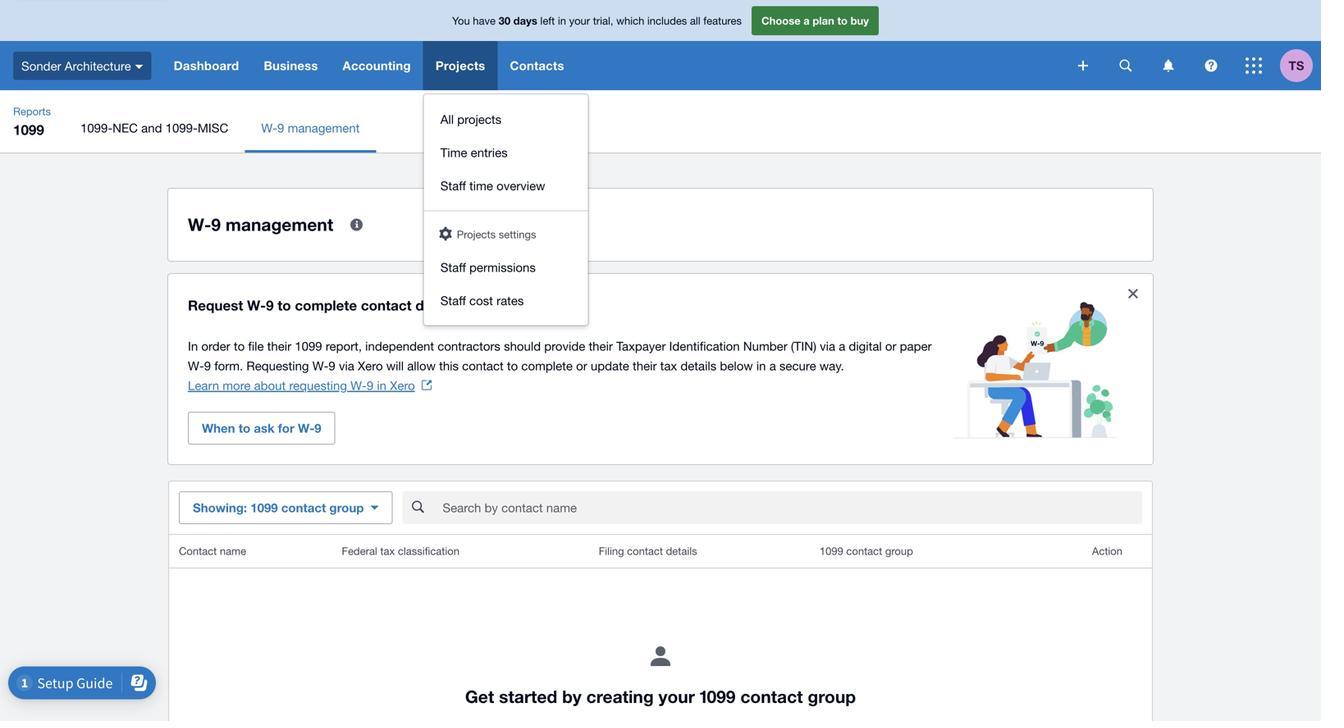 Task type: describe. For each thing, give the bounding box(es) containing it.
0 vertical spatial details
[[416, 297, 460, 314]]

0 vertical spatial a
[[804, 14, 810, 27]]

30
[[499, 14, 511, 27]]

contact inside the in order to file their 1099 report, independent contractors should provide their taxpayer identification number (tin) via a digital or paper w-9 form. requesting w-9 via xero will allow this contact to complete or update their tax details below in a secure way. learn more about requesting w-9 in xero
[[462, 359, 504, 373]]

you have 30 days left in your trial, which includes all features
[[452, 14, 742, 27]]

left
[[541, 14, 555, 27]]

reports link
[[7, 103, 57, 120]]

w-9 management link
[[245, 103, 376, 153]]

when
[[202, 421, 235, 436]]

1 horizontal spatial via
[[820, 339, 836, 353]]

details inside the in order to file their 1099 report, independent contractors should provide their taxpayer identification number (tin) via a digital or paper w-9 form. requesting w-9 via xero will allow this contact to complete or update their tax details below in a secure way. learn more about requesting w-9 in xero
[[681, 359, 717, 373]]

ts button
[[1281, 41, 1322, 90]]

accounting button
[[330, 41, 423, 90]]

menu containing 1099-nec and 1099-misc
[[64, 103, 1322, 153]]

0 vertical spatial your
[[569, 14, 590, 27]]

w- inside 'menu'
[[261, 121, 278, 135]]

overview
[[497, 179, 546, 193]]

independent
[[365, 339, 434, 353]]

digital
[[849, 339, 882, 353]]

choose
[[762, 14, 801, 27]]

all
[[690, 14, 701, 27]]

will
[[386, 359, 404, 373]]

9 up learn
[[204, 359, 211, 373]]

contact name
[[179, 545, 246, 558]]

filing contact details
[[599, 545, 697, 558]]

1 horizontal spatial or
[[886, 339, 897, 353]]

2 horizontal spatial svg image
[[1164, 60, 1174, 72]]

entries
[[471, 145, 508, 160]]

w- inside 'button'
[[298, 421, 315, 436]]

update
[[591, 359, 630, 373]]

business
[[264, 58, 318, 73]]

sonder architecture button
[[0, 41, 161, 90]]

requesting
[[289, 378, 347, 393]]

2 horizontal spatial a
[[839, 339, 846, 353]]

cost
[[470, 293, 493, 308]]

misc
[[198, 121, 228, 135]]

to down should
[[507, 359, 518, 373]]

2 horizontal spatial in
[[757, 359, 766, 373]]

time
[[441, 145, 468, 160]]

trial,
[[593, 14, 614, 27]]

contractors
[[438, 339, 501, 353]]

1099-nec and 1099-misc link
[[64, 103, 245, 153]]

group inside showing: 1099 contact group popup button
[[330, 501, 364, 516]]

close image
[[1129, 289, 1139, 299]]

projects for projects settings
[[457, 228, 496, 241]]

all projects link
[[424, 103, 588, 136]]

in
[[188, 339, 198, 353]]

time entries
[[441, 145, 508, 160]]

(tin)
[[791, 339, 817, 353]]

staff permissions
[[441, 260, 536, 275]]

1 horizontal spatial xero
[[390, 378, 415, 393]]

more
[[223, 378, 251, 393]]

tax inside list of 1099 contacts element
[[380, 545, 395, 558]]

sonder
[[21, 58, 61, 73]]

all projects
[[441, 112, 502, 126]]

about
[[254, 378, 286, 393]]

nec
[[113, 121, 138, 135]]

9 right request
[[266, 297, 274, 314]]

should
[[504, 339, 541, 353]]

9 inside 'menu'
[[278, 121, 284, 135]]

identification
[[669, 339, 740, 353]]

form.
[[214, 359, 243, 373]]

staff time overview link
[[424, 169, 588, 202]]

0 horizontal spatial xero
[[358, 359, 383, 373]]

get
[[465, 687, 494, 707]]

1 vertical spatial or
[[576, 359, 588, 373]]

1 horizontal spatial svg image
[[1206, 60, 1218, 72]]

contacts button
[[498, 41, 577, 90]]

order
[[201, 339, 230, 353]]

time entries link
[[424, 136, 588, 169]]

get started by creating your 1099 contact group
[[465, 687, 856, 707]]

staff for staff time overview
[[441, 179, 466, 193]]

below
[[720, 359, 753, 373]]

w-9 management inside 'menu'
[[261, 121, 360, 135]]

management inside the w-9 management link
[[288, 121, 360, 135]]

filing
[[599, 545, 624, 558]]

0 horizontal spatial svg image
[[1079, 61, 1089, 71]]

staff for staff cost rates
[[441, 293, 466, 308]]

settings
[[499, 228, 536, 241]]

ask
[[254, 421, 275, 436]]

action
[[1093, 545, 1123, 558]]

projects button
[[423, 41, 498, 90]]

2 horizontal spatial group
[[886, 545, 914, 558]]

svg image inside the 'sonder architecture' popup button
[[135, 65, 143, 69]]

federal
[[342, 545, 377, 558]]

to left buy
[[838, 14, 848, 27]]

when to ask for w-9
[[202, 421, 321, 436]]

file
[[248, 339, 264, 353]]

architecture
[[65, 58, 131, 73]]

1099-nec and 1099-misc
[[80, 121, 228, 135]]

your inside list of 1099 contacts element
[[659, 687, 695, 707]]

sonder architecture
[[21, 58, 131, 73]]

plan
[[813, 14, 835, 27]]

showing: 1099 contact group
[[193, 501, 364, 516]]

staff cost rates
[[441, 293, 524, 308]]

0 horizontal spatial their
[[267, 339, 292, 353]]

dashboard
[[174, 58, 239, 73]]



Task type: locate. For each thing, give the bounding box(es) containing it.
via
[[820, 339, 836, 353], [339, 359, 354, 373]]

0 horizontal spatial in
[[377, 378, 387, 393]]

1 1099- from the left
[[80, 121, 113, 135]]

0 horizontal spatial 1099-
[[80, 121, 113, 135]]

your
[[569, 14, 590, 27], [659, 687, 695, 707]]

banner containing dashboard
[[0, 0, 1322, 325]]

0 horizontal spatial group
[[330, 501, 364, 516]]

1 horizontal spatial their
[[589, 339, 613, 353]]

projects for projects
[[436, 58, 485, 73]]

showing: 1099 contact group button
[[179, 492, 393, 525]]

paper
[[900, 339, 932, 353]]

when to ask for w-9 button
[[188, 412, 335, 445]]

permissions
[[470, 260, 536, 275]]

way.
[[820, 359, 845, 373]]

learn
[[188, 378, 219, 393]]

0 vertical spatial projects
[[436, 58, 485, 73]]

list of 1099 contacts element
[[169, 535, 1153, 722]]

1099 inside the "reports 1099"
[[13, 121, 44, 138]]

this
[[439, 359, 459, 373]]

svg image
[[1246, 57, 1263, 74], [1206, 60, 1218, 72], [1079, 61, 1089, 71]]

9 right for
[[315, 421, 321, 436]]

a left "plan"
[[804, 14, 810, 27]]

1 horizontal spatial complete
[[522, 359, 573, 373]]

secure
[[780, 359, 817, 373]]

1 vertical spatial a
[[839, 339, 846, 353]]

svg image
[[1120, 60, 1132, 72], [1164, 60, 1174, 72], [135, 65, 143, 69]]

0 vertical spatial group
[[330, 501, 364, 516]]

a up way.
[[839, 339, 846, 353]]

0 vertical spatial via
[[820, 339, 836, 353]]

1 horizontal spatial group
[[808, 687, 856, 707]]

header image
[[440, 227, 452, 241]]

menu
[[64, 103, 1322, 153]]

9
[[278, 121, 284, 135], [211, 214, 221, 235], [266, 297, 274, 314], [204, 359, 211, 373], [329, 359, 336, 373], [367, 378, 374, 393], [315, 421, 321, 436]]

2 staff from the top
[[441, 260, 466, 275]]

xero
[[358, 359, 383, 373], [390, 378, 415, 393]]

1 horizontal spatial 1099-
[[166, 121, 198, 135]]

staff permissions link
[[424, 251, 588, 284]]

1099- left and
[[80, 121, 113, 135]]

1 vertical spatial xero
[[390, 378, 415, 393]]

0 horizontal spatial a
[[770, 359, 776, 373]]

banner
[[0, 0, 1322, 325]]

Search by contact name field
[[441, 493, 1143, 524]]

1099 inside popup button
[[251, 501, 278, 516]]

1099 contact group
[[820, 545, 914, 558]]

requesting
[[247, 359, 309, 373]]

0 horizontal spatial svg image
[[135, 65, 143, 69]]

9 up request
[[211, 214, 221, 235]]

have
[[473, 14, 496, 27]]

group
[[330, 501, 364, 516], [886, 545, 914, 558], [808, 687, 856, 707]]

business button
[[251, 41, 330, 90]]

1099 inside the in order to file their 1099 report, independent contractors should provide their taxpayer identification number (tin) via a digital or paper w-9 form. requesting w-9 via xero will allow this contact to complete or update their tax details below in a secure way. learn more about requesting w-9 in xero
[[295, 339, 322, 353]]

1 horizontal spatial in
[[558, 14, 566, 27]]

complete inside the in order to file their 1099 report, independent contractors should provide their taxpayer identification number (tin) via a digital or paper w-9 form. requesting w-9 via xero will allow this contact to complete or update their tax details below in a secure way. learn more about requesting w-9 in xero
[[522, 359, 573, 373]]

allow
[[407, 359, 436, 373]]

includes
[[648, 14, 687, 27]]

projects down you
[[436, 58, 485, 73]]

1 vertical spatial group
[[886, 545, 914, 558]]

list box containing all projects
[[424, 94, 588, 325]]

xero left will
[[358, 359, 383, 373]]

for
[[278, 421, 295, 436]]

1 horizontal spatial your
[[659, 687, 695, 707]]

in down will
[[377, 378, 387, 393]]

details
[[416, 297, 460, 314], [681, 359, 717, 373], [666, 545, 697, 558]]

a down number
[[770, 359, 776, 373]]

tax right "federal"
[[380, 545, 395, 558]]

number
[[744, 339, 788, 353]]

report,
[[326, 339, 362, 353]]

group
[[424, 94, 588, 325]]

management down business
[[288, 121, 360, 135]]

ts
[[1289, 58, 1305, 73]]

1 vertical spatial tax
[[380, 545, 395, 558]]

2 vertical spatial group
[[808, 687, 856, 707]]

projects
[[436, 58, 485, 73], [457, 228, 496, 241]]

2 horizontal spatial their
[[633, 359, 657, 373]]

1 staff from the top
[[441, 179, 466, 193]]

contact inside popup button
[[281, 501, 326, 516]]

0 vertical spatial xero
[[358, 359, 383, 373]]

1 vertical spatial projects
[[457, 228, 496, 241]]

0 vertical spatial management
[[288, 121, 360, 135]]

request
[[188, 297, 243, 314]]

1 horizontal spatial tax
[[661, 359, 677, 373]]

details inside list of 1099 contacts element
[[666, 545, 697, 558]]

3 staff from the top
[[441, 293, 466, 308]]

9 inside 'button'
[[315, 421, 321, 436]]

complete up 'report,'
[[295, 297, 357, 314]]

0 horizontal spatial or
[[576, 359, 588, 373]]

learn more about requesting w-9 in xero link
[[188, 378, 432, 393]]

projects right header image
[[457, 228, 496, 241]]

1 vertical spatial w-9 management
[[188, 214, 334, 235]]

and
[[141, 121, 162, 135]]

w-9 management information image
[[340, 209, 373, 241]]

0 vertical spatial in
[[558, 14, 566, 27]]

tax down taxpayer
[[661, 359, 677, 373]]

staff for staff permissions
[[441, 260, 466, 275]]

list box
[[424, 94, 588, 325]]

or down 'provide'
[[576, 359, 588, 373]]

days
[[514, 14, 538, 27]]

rates
[[497, 293, 524, 308]]

provide
[[544, 339, 586, 353]]

1099
[[13, 121, 44, 138], [295, 339, 322, 353], [251, 501, 278, 516], [820, 545, 844, 558], [700, 687, 736, 707]]

1 vertical spatial details
[[681, 359, 717, 373]]

xero down will
[[390, 378, 415, 393]]

9 down 'report,'
[[329, 359, 336, 373]]

via up way.
[[820, 339, 836, 353]]

contact
[[361, 297, 412, 314], [462, 359, 504, 373], [281, 501, 326, 516], [627, 545, 663, 558], [847, 545, 883, 558], [741, 687, 803, 707]]

details down identification
[[681, 359, 717, 373]]

projects settings
[[457, 228, 536, 241]]

1099-
[[80, 121, 113, 135], [166, 121, 198, 135]]

w-
[[261, 121, 278, 135], [188, 214, 211, 235], [247, 297, 266, 314], [188, 359, 204, 373], [313, 359, 329, 373], [351, 378, 367, 393], [298, 421, 315, 436]]

showing:
[[193, 501, 247, 516]]

or left paper
[[886, 339, 897, 353]]

0 vertical spatial staff
[[441, 179, 466, 193]]

taxpayer
[[617, 339, 666, 353]]

2 vertical spatial a
[[770, 359, 776, 373]]

staff cost rates link
[[424, 284, 588, 317]]

to left ask
[[239, 421, 251, 436]]

projects inside "popup button"
[[436, 58, 485, 73]]

time
[[470, 179, 493, 193]]

1 vertical spatial in
[[757, 359, 766, 373]]

2 1099- from the left
[[166, 121, 198, 135]]

1099- right and
[[166, 121, 198, 135]]

9 down independent
[[367, 378, 374, 393]]

reports
[[13, 105, 51, 118]]

request w-9 to complete contact details
[[188, 297, 460, 314]]

your right creating
[[659, 687, 695, 707]]

group containing all projects
[[424, 94, 588, 325]]

to inside when to ask for w-9 'button'
[[239, 421, 251, 436]]

9 down business dropdown button
[[278, 121, 284, 135]]

via down 'report,'
[[339, 359, 354, 373]]

complete down 'provide'
[[522, 359, 573, 373]]

federal tax classification
[[342, 545, 460, 558]]

staff inside 'link'
[[441, 179, 466, 193]]

tax
[[661, 359, 677, 373], [380, 545, 395, 558]]

2 horizontal spatial svg image
[[1246, 57, 1263, 74]]

2 vertical spatial details
[[666, 545, 697, 558]]

started
[[499, 687, 558, 707]]

tax inside the in order to file their 1099 report, independent contractors should provide their taxpayer identification number (tin) via a digital or paper w-9 form. requesting w-9 via xero will allow this contact to complete or update their tax details below in a secure way. learn more about requesting w-9 in xero
[[661, 359, 677, 373]]

you
[[452, 14, 470, 27]]

to up requesting
[[278, 297, 291, 314]]

by
[[562, 687, 582, 707]]

0 horizontal spatial via
[[339, 359, 354, 373]]

their up update
[[589, 339, 613, 353]]

1 vertical spatial your
[[659, 687, 695, 707]]

in down number
[[757, 359, 766, 373]]

staff time overview
[[441, 179, 546, 193]]

contacts
[[510, 58, 564, 73]]

1 vertical spatial via
[[339, 359, 354, 373]]

0 horizontal spatial complete
[[295, 297, 357, 314]]

1 vertical spatial complete
[[522, 359, 573, 373]]

your left trial,
[[569, 14, 590, 27]]

2 vertical spatial staff
[[441, 293, 466, 308]]

staff left the time
[[441, 179, 466, 193]]

reports 1099
[[13, 105, 51, 138]]

features
[[704, 14, 742, 27]]

1 horizontal spatial svg image
[[1120, 60, 1132, 72]]

details left cost
[[416, 297, 460, 314]]

staff left cost
[[441, 293, 466, 308]]

staff down header image
[[441, 260, 466, 275]]

details right filing
[[666, 545, 697, 558]]

their
[[267, 339, 292, 353], [589, 339, 613, 353], [633, 359, 657, 373]]

staff
[[441, 179, 466, 193], [441, 260, 466, 275], [441, 293, 466, 308]]

to
[[838, 14, 848, 27], [278, 297, 291, 314], [234, 339, 245, 353], [507, 359, 518, 373], [239, 421, 251, 436]]

0 horizontal spatial tax
[[380, 545, 395, 558]]

choose a plan to buy
[[762, 14, 869, 27]]

all
[[441, 112, 454, 126]]

in order to file their 1099 report, independent contractors should provide their taxpayer identification number (tin) via a digital or paper w-9 form. requesting w-9 via xero will allow this contact to complete or update their tax details below in a secure way. learn more about requesting w-9 in xero
[[188, 339, 932, 393]]

2 vertical spatial in
[[377, 378, 387, 393]]

dashboard link
[[161, 41, 251, 90]]

0 vertical spatial complete
[[295, 297, 357, 314]]

in right 'left' on the left top of the page
[[558, 14, 566, 27]]

to left file
[[234, 339, 245, 353]]

projects
[[457, 112, 502, 126]]

0 vertical spatial w-9 management
[[261, 121, 360, 135]]

1 vertical spatial management
[[226, 214, 334, 235]]

management left w-9 management information image
[[226, 214, 334, 235]]

name
[[220, 545, 246, 558]]

their up requesting
[[267, 339, 292, 353]]

contact
[[179, 545, 217, 558]]

creating
[[587, 687, 654, 707]]

their down taxpayer
[[633, 359, 657, 373]]

close button
[[1117, 277, 1150, 310]]

1 horizontal spatial a
[[804, 14, 810, 27]]

0 vertical spatial tax
[[661, 359, 677, 373]]

1 vertical spatial staff
[[441, 260, 466, 275]]

0 horizontal spatial your
[[569, 14, 590, 27]]

0 vertical spatial or
[[886, 339, 897, 353]]



Task type: vqa. For each thing, say whether or not it's contained in the screenshot.
MOST
no



